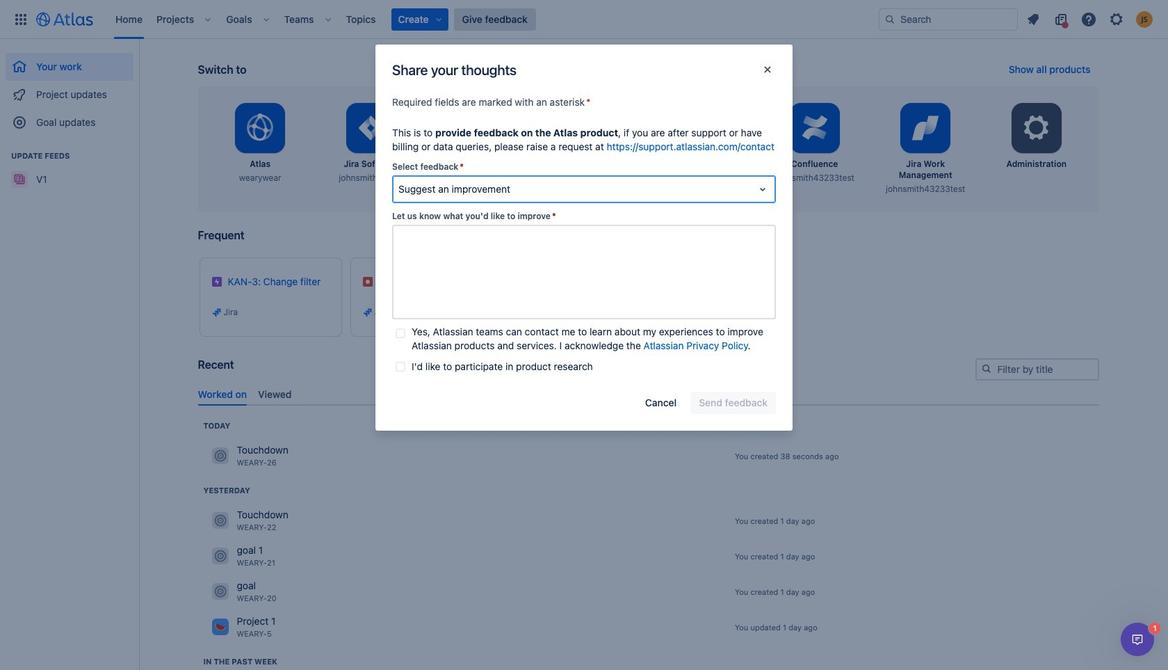 Task type: locate. For each thing, give the bounding box(es) containing it.
open image
[[755, 181, 772, 198]]

2 group from the top
[[6, 136, 134, 198]]

group
[[6, 39, 134, 141], [6, 136, 134, 198]]

tab list
[[192, 382, 1105, 406]]

Search field
[[879, 8, 1019, 30]]

0 vertical spatial townsquare image
[[212, 512, 229, 529]]

1 group from the top
[[6, 39, 134, 141]]

0 vertical spatial heading
[[204, 420, 231, 431]]

townsquare image
[[212, 512, 229, 529], [212, 548, 229, 564], [212, 619, 229, 635]]

banner
[[0, 0, 1169, 39]]

2 vertical spatial heading
[[204, 656, 278, 667]]

None text field
[[392, 225, 776, 319]]

close modal image
[[760, 61, 776, 78]]

3 heading from the top
[[204, 656, 278, 667]]

heading
[[204, 420, 231, 431], [204, 485, 250, 496], [204, 656, 278, 667]]

townsquare image
[[212, 448, 229, 464], [212, 583, 229, 600]]

0 vertical spatial townsquare image
[[212, 448, 229, 464]]

jira image
[[211, 307, 222, 318], [211, 307, 222, 318], [362, 307, 374, 318]]

1 vertical spatial townsquare image
[[212, 548, 229, 564]]

dialog
[[1122, 623, 1155, 656]]

1 townsquare image from the top
[[212, 448, 229, 464]]

1 vertical spatial townsquare image
[[212, 583, 229, 600]]

1 vertical spatial heading
[[204, 485, 250, 496]]

2 townsquare image from the top
[[212, 548, 229, 564]]

1 heading from the top
[[204, 420, 231, 431]]

None search field
[[879, 8, 1019, 30]]

2 vertical spatial townsquare image
[[212, 619, 229, 635]]



Task type: describe. For each thing, give the bounding box(es) containing it.
top element
[[8, 0, 879, 39]]

jira image
[[362, 307, 374, 318]]

settings image
[[1021, 111, 1054, 145]]

help image
[[1081, 11, 1098, 27]]

Filter by title field
[[977, 360, 1098, 379]]

search image
[[981, 363, 992, 374]]

3 townsquare image from the top
[[212, 619, 229, 635]]

2 townsquare image from the top
[[212, 583, 229, 600]]

1 townsquare image from the top
[[212, 512, 229, 529]]

2 heading from the top
[[204, 485, 250, 496]]

search image
[[885, 14, 896, 25]]



Task type: vqa. For each thing, say whether or not it's contained in the screenshot.
Add goals image
no



